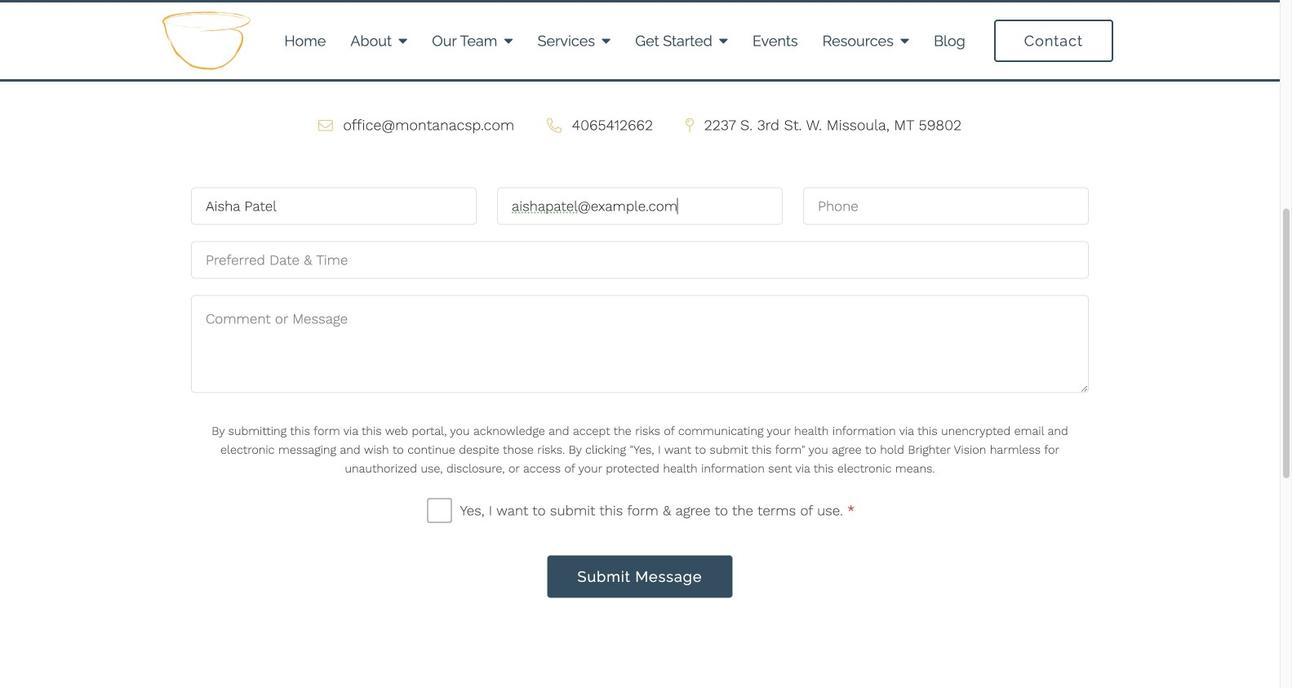 Task type: vqa. For each thing, say whether or not it's contained in the screenshot.
option
yes



Task type: locate. For each thing, give the bounding box(es) containing it.
Comment or Message text field
[[191, 295, 1089, 393]]

logo image
[[158, 8, 254, 73]]

Phone text field
[[803, 187, 1089, 225]]

phone alt image
[[547, 118, 562, 133]]

None checkbox
[[427, 498, 452, 523]]



Task type: describe. For each thing, give the bounding box(es) containing it.
Preferred Date & Time text field
[[191, 241, 1089, 279]]

map pin image
[[686, 118, 694, 133]]

Email email field
[[497, 187, 783, 225]]

envelope image
[[318, 118, 333, 133]]

Name text field
[[191, 187, 477, 225]]



